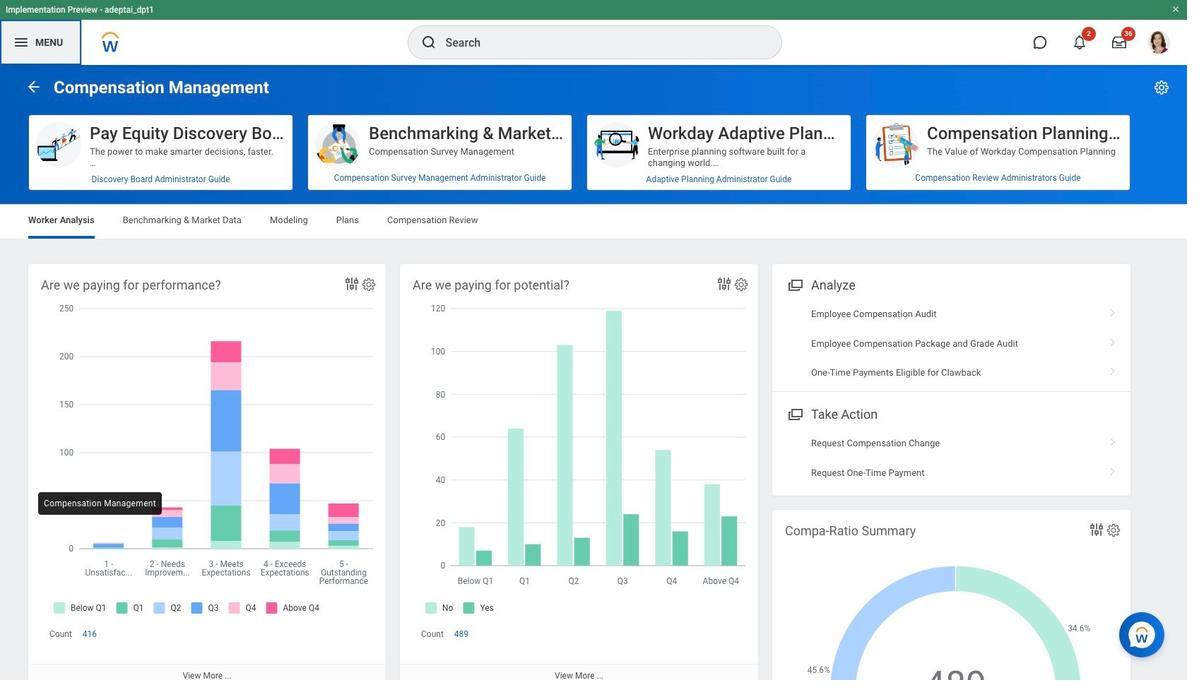 Task type: describe. For each thing, give the bounding box(es) containing it.
1 chevron right image from the top
[[1104, 304, 1122, 318]]

2 chevron right image from the top
[[1104, 433, 1122, 448]]

1 chevron right image from the top
[[1104, 362, 1122, 377]]

previous page image
[[25, 78, 42, 95]]

are we paying for performance? element
[[28, 264, 386, 680]]

3 chevron right image from the top
[[1104, 463, 1122, 477]]

Search Workday  search field
[[445, 27, 752, 58]]

2 chevron right image from the top
[[1104, 333, 1122, 347]]

configure are we paying for potential? image
[[733, 277, 749, 293]]

compa-ratio summary element
[[772, 510, 1130, 680]]

configure and view chart data image for configure are we paying for potential? icon
[[716, 276, 733, 293]]



Task type: vqa. For each thing, say whether or not it's contained in the screenshot.
configure this page 'image'
yes



Task type: locate. For each thing, give the bounding box(es) containing it.
configure and view chart data image for configure are we paying for performance? image
[[343, 276, 360, 293]]

1 configure and view chart data image from the left
[[343, 276, 360, 293]]

list for menu group image
[[772, 429, 1130, 488]]

notifications large image
[[1073, 35, 1087, 49]]

list for menu group icon
[[772, 300, 1130, 387]]

list
[[772, 300, 1130, 387], [772, 429, 1130, 488]]

are we paying for potential? element
[[400, 264, 758, 680]]

configure and view chart data image
[[343, 276, 360, 293], [716, 276, 733, 293]]

2 list from the top
[[772, 429, 1130, 488]]

banner
[[0, 0, 1187, 65]]

search image
[[420, 34, 437, 51]]

0 vertical spatial chevron right image
[[1104, 362, 1122, 377]]

menu group image
[[785, 275, 804, 294]]

1 vertical spatial chevron right image
[[1104, 433, 1122, 448]]

0 vertical spatial list
[[772, 300, 1130, 387]]

2 vertical spatial chevron right image
[[1104, 463, 1122, 477]]

chevron right image
[[1104, 362, 1122, 377], [1104, 433, 1122, 448], [1104, 463, 1122, 477]]

configure and view chart data image inside are we paying for potential? element
[[716, 276, 733, 293]]

configure and view chart data image left configure are we paying for potential? icon
[[716, 276, 733, 293]]

1 vertical spatial chevron right image
[[1104, 333, 1122, 347]]

1 horizontal spatial configure and view chart data image
[[716, 276, 733, 293]]

tab list
[[14, 205, 1173, 239]]

2 configure and view chart data image from the left
[[716, 276, 733, 293]]

profile logan mcneil image
[[1147, 31, 1170, 57]]

0 vertical spatial chevron right image
[[1104, 304, 1122, 318]]

justify image
[[13, 34, 30, 51]]

configure this page image
[[1153, 79, 1170, 96]]

1 list from the top
[[772, 300, 1130, 387]]

menu group image
[[785, 404, 804, 423]]

configure and view chart data image inside are we paying for performance? element
[[343, 276, 360, 293]]

1 vertical spatial list
[[772, 429, 1130, 488]]

main content
[[0, 65, 1187, 680]]

configure and view chart data image left configure are we paying for performance? image
[[343, 276, 360, 293]]

close environment banner image
[[1171, 5, 1180, 13]]

chevron right image
[[1104, 304, 1122, 318], [1104, 333, 1122, 347]]

configure are we paying for performance? image
[[361, 277, 377, 293]]

inbox large image
[[1112, 35, 1126, 49]]

0 horizontal spatial configure and view chart data image
[[343, 276, 360, 293]]



